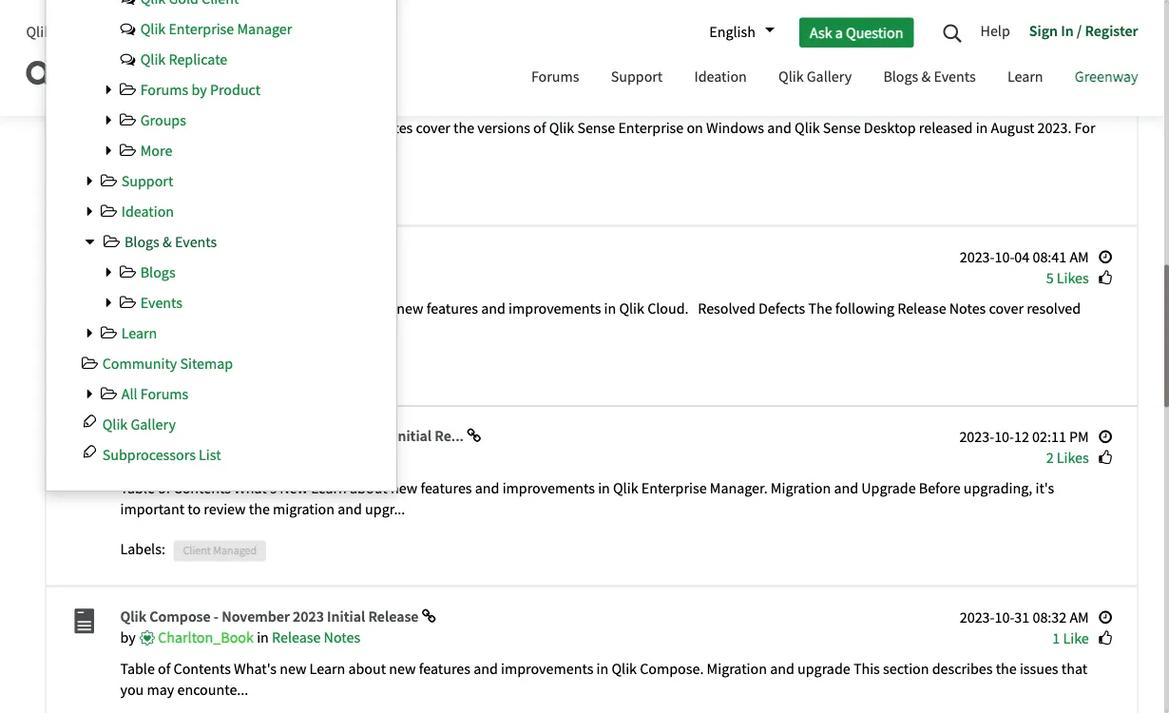 Task type: vqa. For each thing, say whether or not it's contained in the screenshot.
Table of Contents            The following release notes cover the versions of Qlik Sense Enterprise on Windows and Qlik Sense Desktop released in August 2023. For questions or comments, post in...'s Table
yes



Task type: describe. For each thing, give the bounding box(es) containing it.
1 horizontal spatial qlik gallery
[[779, 67, 852, 87]]

& for blogs & events link
[[163, 232, 172, 252]]

1 horizontal spatial sense
[[578, 118, 616, 138]]

ask a question
[[810, 23, 904, 42]]

learn link
[[121, 323, 157, 343]]

0 horizontal spatial windows
[[253, 66, 312, 85]]

saas
[[183, 363, 207, 378]]

saas link
[[174, 361, 216, 381]]

category image for blogs
[[118, 264, 137, 280]]

9
[[1047, 88, 1054, 108]]

forums for forums
[[532, 67, 580, 87]]

blogs for blogs & events link
[[124, 232, 160, 252]]

or
[[185, 139, 199, 159]]

‎2023- for ‎2023-10-12 02:11 pm 2 likes
[[960, 428, 995, 447]]

more link
[[140, 141, 172, 160]]

of for cloud...
[[158, 299, 171, 318]]

on inside 'table of contents            the following release notes cover the versions of qlik sense enterprise on windows and qlik sense desktop released in august 2023. for questions or comments, post in...'
[[687, 118, 704, 138]]

2023.
[[1038, 118, 1072, 138]]

2 vertical spatial blogs
[[140, 263, 176, 282]]

ideation for ideation link
[[121, 202, 174, 221]]

menu bar containing forums
[[517, 50, 1153, 107]]

qlik enterprise manager - november 2023 initial re... link
[[120, 427, 467, 446]]

qlik compose - november 2023 initial release
[[120, 607, 422, 626]]

in
[[1061, 21, 1074, 40]]

what's for cloud...
[[240, 299, 283, 318]]

enterprise inside table of contents        what's new   learn about new features and improvements in qlik enterprise manager.   migration and upgrade   before upgrading, it's important to review the migration and upgr...
[[642, 479, 707, 498]]

12
[[1015, 428, 1030, 447]]

likes for 08:49
[[1057, 88, 1090, 108]]

manager for qlik enterprise manager
[[237, 19, 292, 39]]

enterprise for qlik enterprise manager - november 2023 initial re...
[[150, 427, 218, 446]]

resources link
[[160, 22, 225, 42]]

0 vertical spatial qlik gallery link
[[765, 50, 867, 107]]

category image for community sitemap
[[80, 356, 99, 371]]

release notes link
[[272, 628, 361, 647]]

qlik.com link
[[26, 22, 83, 42]]

pm
[[1070, 428, 1090, 447]]

10- for 31
[[995, 608, 1015, 627]]

0 horizontal spatial qlik gallery link
[[102, 415, 176, 434]]

features inside table of contents        what's new     learn about new features and improvements in qlik compose.         migration and upgrade           this section describes the issues that you may encounte...
[[419, 659, 471, 679]]

all forums
[[121, 384, 189, 404]]

2 client managed link from the top
[[174, 541, 266, 562]]

/
[[1077, 21, 1083, 40]]

table for table of contents            what's new   learn about new features and improvements in qlik cloud.       resolved defects   the following release notes cover resolved defects for qlik cloud...
[[120, 299, 155, 318]]

hall
[[249, 87, 275, 107]]

blogs & events link
[[124, 232, 217, 252]]

in release notes
[[257, 628, 361, 647]]

english
[[710, 22, 756, 42]]

blog image for subprocessors list
[[80, 445, 99, 462]]

and inside table of contents            what's new   learn about new features and improvements in qlik cloud.       resolved defects   the following release notes cover resolved defects for qlik cloud...
[[481, 299, 506, 318]]

new for encounte...
[[389, 659, 416, 679]]

by for ‎2023-10-31 08:32 am 1 like
[[120, 628, 139, 647]]

support for support popup button
[[611, 67, 663, 87]]

2 horizontal spatial sense
[[823, 118, 861, 138]]

sense enterprise on windows release notes - august...
[[120, 66, 478, 85]]

upgr...
[[365, 500, 405, 519]]

- left october
[[285, 246, 290, 265]]

cover inside 'table of contents            the following release notes cover the versions of qlik sense enterprise on windows and qlik sense desktop released in august 2023. for questions or comments, post in...'
[[416, 118, 451, 138]]

that
[[1062, 659, 1088, 679]]

category image for events
[[118, 295, 137, 310]]

learn inside 'learn' 'popup button'
[[1008, 67, 1044, 87]]

charlton_book for ‎2023-10-12
[[158, 448, 254, 467]]

qlik.com
[[26, 22, 83, 42]]

0 horizontal spatial on
[[233, 66, 250, 85]]

forums by product
[[140, 80, 261, 99]]

labels: for table of contents            what's new   learn about new features and improvements in qlik cloud.       resolved defects   the following release notes cover resolved defects for qlik cloud...
[[120, 360, 165, 379]]

managed for second client managed link from the bottom
[[213, 3, 257, 18]]

the inside 'table of contents            the following release notes cover the versions of qlik sense enterprise on windows and qlik sense desktop released in august 2023. for questions or comments, post in...'
[[454, 118, 475, 138]]

- right compose
[[214, 607, 219, 626]]

qlik replicate
[[140, 50, 228, 69]]

upgrading,
[[964, 479, 1033, 498]]

08-
[[995, 67, 1015, 87]]

labels: heading for table of contents        what's new   learn about new features and improvements in qlik enterprise manager.   migration and upgrade   before upgrading, it's important to review the migration and upgr...
[[120, 539, 168, 560]]

subprocessors list
[[102, 445, 221, 465]]

what's for migration
[[234, 479, 277, 498]]

released
[[919, 118, 973, 138]]

subprocessors
[[102, 445, 196, 465]]

upgrade
[[798, 659, 851, 679]]

table for table of contents            the following release notes cover the versions of qlik sense enterprise on windows and qlik sense desktop released in august 2023. for questions or comments, post in...
[[120, 118, 155, 138]]

marcuslandqvist
[[158, 267, 266, 287]]

1 horizontal spatial gallery
[[807, 67, 852, 87]]

am for ‎2023-10-31 08:32 am 1 like
[[1070, 608, 1090, 627]]

table of contents            what's new   learn about new features and improvements in qlik cloud.       resolved defects   the following release notes cover resolved defects for qlik cloud...
[[120, 299, 1081, 339]]

manager.
[[710, 479, 768, 498]]

migration inside table of contents        what's new     learn about new features and improvements in qlik compose.         migration and upgrade           this section describes the issues that you may encounte...
[[707, 659, 767, 679]]

category image for ideation
[[99, 204, 118, 219]]

notes up the notes
[[369, 66, 406, 85]]

qlik help link
[[92, 22, 150, 42]]

improvements for enterprise
[[503, 479, 595, 498]]

blogs & events for blogs & events link
[[124, 232, 217, 252]]

forums by product link
[[140, 80, 261, 99]]

following inside table of contents            what's new   learn about new features and improvements in qlik cloud.       resolved defects   the following release notes cover resolved defects for qlik cloud...
[[836, 299, 895, 318]]

product
[[210, 80, 261, 99]]

client for second client managed link from the bottom
[[183, 3, 211, 18]]

qlik replicate link
[[140, 50, 228, 69]]

manager for qlik enterprise manager - november 2023 initial re...
[[221, 427, 277, 446]]

employee image for marcuslandqvist
[[139, 270, 155, 286]]

this is an article image
[[65, 607, 101, 643]]

comments,
[[202, 139, 273, 159]]

register
[[1086, 21, 1139, 40]]

‎2023- for ‎2023-10-04 08:41 am 5 likes
[[960, 247, 995, 267]]

virc-
[[221, 87, 249, 107]]

1
[[1053, 629, 1061, 648]]

for
[[169, 320, 187, 339]]

community sitemap
[[102, 354, 233, 373]]

help inside help link
[[981, 21, 1011, 40]]

groups link
[[140, 110, 186, 130]]

message contains a hyperlink image for ‎2023-10-12 02:11 pm 2 likes
[[467, 429, 481, 444]]

features for migration
[[421, 479, 472, 498]]

sign
[[1030, 21, 1058, 40]]

blog image for qlik gallery
[[80, 414, 99, 432]]

enterprise for qlik enterprise manager
[[169, 19, 234, 39]]

support button
[[597, 50, 677, 107]]

1 vertical spatial initial
[[327, 607, 365, 626]]

‎2023- for ‎2023-10-31 08:32 am 1 like
[[960, 608, 995, 627]]

sign in / register
[[1030, 21, 1139, 40]]

table for table of contents        what's new   learn about new features and improvements in qlik enterprise manager.   migration and upgrade   before upgrading, it's important to review the migration and upgr...
[[120, 479, 155, 498]]

‎2023-10-04 08:41 am 5 likes
[[960, 247, 1090, 288]]

review
[[204, 500, 246, 519]]

- left august...
[[409, 66, 414, 85]]

by up questions
[[120, 87, 139, 107]]

1 vertical spatial 2023
[[359, 427, 391, 446]]

qlik enterprise manager
[[140, 19, 292, 39]]

may
[[147, 680, 174, 700]]

0 vertical spatial november
[[288, 427, 356, 446]]

upgrade
[[862, 479, 916, 498]]

employee image
[[139, 631, 155, 647]]

02:11
[[1033, 428, 1067, 447]]

- right list
[[280, 427, 285, 446]]

‎2023-08-29 08:49 am 9 likes
[[960, 67, 1090, 108]]

1 horizontal spatial initial
[[394, 427, 432, 446]]

category image for forums by product
[[118, 82, 137, 97]]

improvements for migration
[[501, 659, 594, 679]]

1 vertical spatial qlik gallery
[[102, 415, 176, 434]]

community link
[[26, 59, 498, 88]]

elisabeth-
[[158, 87, 221, 107]]

enterprise for sense enterprise on windows release notes - august...
[[162, 66, 230, 85]]

community sitemap link
[[102, 354, 233, 373]]

0 vertical spatial 2023
[[349, 246, 380, 265]]

what's inside table of contents        what's new     learn about new features and improvements in qlik compose.         migration and upgrade           this section describes the issues that you may encounte...
[[234, 659, 277, 679]]

events link
[[140, 293, 183, 312]]

you
[[120, 680, 144, 700]]

0 horizontal spatial help
[[121, 22, 150, 42]]

29
[[1015, 67, 1030, 87]]

qlik image
[[26, 59, 121, 87]]

learn for table of contents            what's new   learn about new features and improvements in qlik cloud.       resolved defects   the following release notes cover resolved defects for qlik cloud...
[[317, 299, 353, 318]]

forums down community sitemap link
[[141, 384, 189, 404]]

labels: for table of contents            the following release notes cover the versions of qlik sense enterprise on windows and qlik sense desktop released in august 2023. for questions or comments, post in...
[[120, 179, 165, 199]]

events for the blogs & events popup button
[[934, 67, 976, 87]]

likes for 08:41
[[1057, 268, 1090, 288]]

cloud...
[[218, 320, 267, 339]]

managed for second client managed link from the top of the page
[[213, 544, 257, 558]]

about for migration
[[350, 479, 388, 498]]

in inside table of contents        what's new   learn about new features and improvements in qlik enterprise manager.   migration and upgrade   before upgrading, it's important to review the migration and upgr...
[[598, 479, 610, 498]]

in inside 'table of contents            the following release notes cover the versions of qlik sense enterprise on windows and qlik sense desktop released in august 2023. for questions or comments, post in...'
[[976, 118, 988, 138]]

1 like link
[[1053, 629, 1090, 648]]

category image for learn
[[99, 325, 118, 341]]

2 vertical spatial 2023
[[293, 607, 324, 626]]

improvements for cloud.
[[509, 299, 601, 318]]

0 horizontal spatial sense
[[120, 66, 159, 85]]

resources
[[160, 22, 225, 42]]

employee image for elisabeth-virc-
[[139, 90, 155, 106]]

08:32
[[1033, 608, 1067, 627]]

sitemap
[[180, 354, 233, 373]]

greenway link
[[1061, 50, 1153, 107]]

elisabeth-virc- hall
[[158, 87, 275, 107]]

defects
[[759, 299, 806, 318]]

& for the blogs & events popup button
[[922, 67, 931, 87]]

learn for table of contents        what's new   learn about new features and improvements in qlik enterprise manager.   migration and upgrade   before upgrading, it's important to review the migration and upgr...
[[311, 479, 347, 498]]

likes for 02:11
[[1057, 448, 1090, 468]]

‎2023-10-31 08:32 am 1 like
[[960, 608, 1090, 648]]

question
[[846, 23, 904, 42]]



Task type: locate. For each thing, give the bounding box(es) containing it.
0 vertical spatial blogs & events
[[884, 67, 976, 87]]

1 client from the top
[[183, 3, 211, 18]]

ask a question link
[[800, 17, 914, 47]]

cover
[[416, 118, 451, 138], [990, 299, 1024, 318]]

charlton_book link up to
[[158, 448, 254, 467]]

1 vertical spatial blogs & events
[[124, 232, 217, 252]]

features for cloud...
[[427, 299, 478, 318]]

1 vertical spatial charlton_book link
[[158, 628, 254, 647]]

community for community sitemap
[[102, 354, 177, 373]]

table of contents        what's new     learn about new features and improvements in qlik compose.         migration and upgrade           this section describes the issues that you may encounte...
[[120, 659, 1088, 700]]

labels: up ideation link
[[120, 179, 165, 199]]

2 charlton_book from the top
[[158, 628, 254, 647]]

3 am from the top
[[1070, 608, 1090, 627]]

message contains a hyperlink image
[[467, 429, 481, 444], [422, 609, 436, 624]]

1 am from the top
[[1070, 67, 1090, 87]]

qlik inside table of contents        what's new   learn about new features and improvements in qlik enterprise manager.   migration and upgrade   before upgrading, it's important to review the migration and upgr...
[[613, 479, 639, 498]]

likes right 9 at the right
[[1057, 88, 1090, 108]]

blog image
[[80, 414, 99, 432], [80, 445, 99, 462]]

1 horizontal spatial on
[[687, 118, 704, 138]]

4 ‎2023- from the top
[[960, 608, 995, 627]]

0 vertical spatial initial
[[394, 427, 432, 446]]

groups
[[140, 110, 186, 130]]

0 vertical spatial client managed
[[183, 3, 257, 18]]

by down replicate
[[192, 80, 207, 99]]

likes inside ‎2023-10-12 02:11 pm 2 likes
[[1057, 448, 1090, 468]]

charlton_book link for ‎2023-10-12
[[158, 448, 254, 467]]

by up the important
[[120, 448, 139, 467]]

events for blogs & events link
[[175, 232, 217, 252]]

31
[[1015, 608, 1030, 627]]

1 horizontal spatial migration
[[771, 479, 831, 498]]

1 vertical spatial labels:
[[120, 360, 165, 379]]

windows inside 'table of contents            the following release notes cover the versions of qlik sense enterprise on windows and qlik sense desktop released in august 2023. for questions or comments, post in...'
[[707, 118, 765, 138]]

blogs & events for the blogs & events popup button
[[884, 67, 976, 87]]

likes inside ‎2023-08-29 08:49 am 9 likes
[[1057, 88, 1090, 108]]

a
[[836, 23, 843, 42]]

0 vertical spatial manager
[[237, 19, 292, 39]]

category image down qlik help "link" at the left of page
[[118, 82, 137, 97]]

2 table from the top
[[120, 299, 155, 318]]

notes down 'qlik compose - november 2023 initial release' link
[[324, 628, 361, 647]]

2 vertical spatial about
[[349, 659, 386, 679]]

1 charlton_book link from the top
[[158, 448, 254, 467]]

2 vertical spatial labels: heading
[[120, 539, 168, 560]]

community for community
[[129, 59, 241, 88]]

|
[[154, 22, 157, 42]]

learn inside table of contents            what's new   learn about new features and improvements in qlik cloud.       resolved defects   the following release notes cover resolved defects for qlik cloud...
[[317, 299, 353, 318]]

forums
[[532, 67, 580, 87], [140, 80, 189, 99], [141, 384, 189, 404]]

10- for 04
[[995, 247, 1015, 267]]

1 vertical spatial client
[[183, 544, 211, 558]]

new inside table of contents        what's new   learn about new features and improvements in qlik enterprise manager.   migration and upgrade   before upgrading, it's important to review the migration and upgr...
[[280, 479, 308, 498]]

labels: heading up "all forums" "link"
[[120, 359, 168, 380]]

managed down the "review"
[[213, 544, 257, 558]]

0 horizontal spatial following
[[267, 118, 326, 138]]

table inside table of contents        what's new     learn about new features and improvements in qlik compose.         migration and upgrade           this section describes the issues that you may encounte...
[[120, 659, 155, 679]]

blogs & events up released
[[884, 67, 976, 87]]

‎2023- for ‎2023-08-29 08:49 am 9 likes
[[960, 67, 995, 87]]

improvements inside table of contents        what's new     learn about new features and improvements in qlik compose.         migration and upgrade           this section describes the issues that you may encounte...
[[501, 659, 594, 679]]

cover inside table of contents            what's new   learn about new features and improvements in qlik cloud.       resolved defects   the following release notes cover resolved defects for qlik cloud...
[[990, 299, 1024, 318]]

menu bar
[[517, 50, 1153, 107]]

ideation for ideation popup button
[[695, 67, 747, 87]]

1 horizontal spatial ideation
[[695, 67, 747, 87]]

0 vertical spatial support
[[611, 67, 663, 87]]

2 client managed from the top
[[183, 544, 257, 558]]

qlik gallery link down all
[[102, 415, 176, 434]]

am inside ‎2023-08-29 08:49 am 9 likes
[[1070, 67, 1090, 87]]

november up 'in release notes'
[[222, 607, 290, 626]]

1 client managed link from the top
[[174, 0, 266, 21]]

1 vertical spatial ideation
[[121, 202, 174, 221]]

of for questions
[[158, 118, 171, 138]]

2 vertical spatial features
[[419, 659, 471, 679]]

1 ‎2023- from the top
[[960, 67, 995, 87]]

blogs up events link
[[140, 263, 176, 282]]

by for ‎2023-10-04 08:41 am 5 likes
[[120, 267, 139, 287]]

1 client managed from the top
[[183, 3, 257, 18]]

of up may
[[158, 659, 171, 679]]

0 vertical spatial 10-
[[995, 247, 1015, 267]]

1 vertical spatial gallery
[[131, 415, 176, 434]]

1 horizontal spatial windows
[[707, 118, 765, 138]]

08:41
[[1033, 247, 1067, 267]]

new for the
[[391, 479, 418, 498]]

qlik cloud release notes - october 2023 link
[[120, 246, 383, 265]]

-
[[409, 66, 414, 85], [285, 246, 290, 265], [280, 427, 285, 446], [214, 607, 219, 626]]

support for support link
[[121, 171, 173, 191]]

labels: up "all forums" "link"
[[120, 360, 165, 379]]

of for migration
[[158, 479, 171, 498]]

cover right the notes
[[416, 118, 451, 138]]

re...
[[435, 427, 464, 446]]

table up the important
[[120, 479, 155, 498]]

of inside table of contents        what's new   learn about new features and improvements in qlik enterprise manager.   migration and upgrade   before upgrading, it's important to review the migration and upgr...
[[158, 479, 171, 498]]

support up ideation link
[[121, 171, 173, 191]]

post
[[276, 139, 304, 159]]

4 table from the top
[[120, 659, 155, 679]]

0 vertical spatial migration
[[771, 479, 831, 498]]

0 horizontal spatial the
[[240, 118, 264, 138]]

qlik cloud release notes - october 2023
[[120, 246, 383, 265]]

of inside table of contents        what's new     learn about new features and improvements in qlik compose.         migration and upgrade           this section describes the issues that you may encounte...
[[158, 659, 171, 679]]

am
[[1070, 67, 1090, 87], [1070, 247, 1090, 267], [1070, 608, 1090, 627]]

1 labels: heading from the top
[[120, 179, 168, 200]]

sense left the desktop
[[823, 118, 861, 138]]

describes
[[933, 659, 993, 679]]

10- left "02:11"
[[995, 428, 1015, 447]]

0 vertical spatial &
[[922, 67, 931, 87]]

0 vertical spatial charlton_book
[[158, 448, 254, 467]]

blogs down ideation link
[[124, 232, 160, 252]]

1 vertical spatial manager
[[221, 427, 277, 446]]

of up the important
[[158, 479, 171, 498]]

contents up for on the left
[[174, 299, 231, 318]]

more
[[140, 141, 172, 160]]

of
[[158, 118, 171, 138], [534, 118, 546, 138], [158, 299, 171, 318], [158, 479, 171, 498], [158, 659, 171, 679]]

1 vertical spatial &
[[163, 232, 172, 252]]

charlton_book link down compose
[[158, 628, 254, 647]]

help left |
[[121, 22, 150, 42]]

by
[[192, 80, 207, 99], [120, 87, 139, 107], [120, 267, 139, 287], [120, 448, 139, 467], [120, 628, 139, 647]]

what's inside table of contents            what's new   learn about new features and improvements in qlik cloud.       resolved defects   the following release notes cover resolved defects for qlik cloud...
[[240, 299, 283, 318]]

learn for table of contents        what's new     learn about new features and improvements in qlik compose.         migration and upgrade           this section describes the issues that you may encounte...
[[310, 659, 345, 679]]

by left blogs link
[[120, 267, 139, 287]]

labels: heading up ideation link
[[120, 179, 168, 200]]

10- inside ‎2023-10-12 02:11 pm 2 likes
[[995, 428, 1015, 447]]

0 vertical spatial client managed link
[[174, 0, 266, 21]]

the inside table of contents            what's new   learn about new features and improvements in qlik cloud.       resolved defects   the following release notes cover resolved defects for qlik cloud...
[[809, 299, 833, 318]]

0 vertical spatial likes
[[1057, 88, 1090, 108]]

cover down ‎2023-10-04 08:41 am 5 likes
[[990, 299, 1024, 318]]

qlik compose - november 2023 initial release link
[[120, 607, 422, 626]]

notes up marcuslandqvist on the top left
[[244, 246, 282, 265]]

5
[[1047, 268, 1054, 288]]

important
[[120, 500, 185, 519]]

1 vertical spatial on
[[687, 118, 704, 138]]

new inside table of contents        what's new   learn about new features and improvements in qlik enterprise manager.   migration and upgrade   before upgrading, it's important to review the migration and upgr...
[[391, 479, 418, 498]]

‎2023- inside ‎2023-10-12 02:11 pm 2 likes
[[960, 428, 995, 447]]

0 vertical spatial blog image
[[80, 414, 99, 432]]

the up comments,
[[240, 118, 264, 138]]

contents inside table of contents            what's new   learn about new features and improvements in qlik cloud.       resolved defects   the following release notes cover resolved defects for qlik cloud...
[[174, 299, 231, 318]]

category image
[[118, 82, 137, 97], [118, 143, 137, 158], [99, 173, 118, 188], [99, 204, 118, 219], [118, 264, 137, 280], [118, 295, 137, 310]]

0 vertical spatial gallery
[[807, 67, 852, 87]]

initial
[[394, 427, 432, 446], [327, 607, 365, 626]]

cloud.
[[648, 299, 689, 318]]

& up released
[[922, 67, 931, 87]]

2 contents from the top
[[174, 299, 231, 318]]

2 ‎2023- from the top
[[960, 247, 995, 267]]

this
[[854, 659, 880, 679]]

2 10- from the top
[[995, 428, 1015, 447]]

2 labels: heading from the top
[[120, 359, 168, 380]]

contents up or
[[174, 118, 231, 138]]

windows
[[253, 66, 312, 85], [707, 118, 765, 138]]

replicate
[[169, 50, 228, 69]]

1 vertical spatial about
[[350, 479, 388, 498]]

resolved
[[698, 299, 756, 318]]

sense
[[120, 66, 159, 85], [578, 118, 616, 138], [823, 118, 861, 138]]

client managed link
[[174, 0, 266, 21], [174, 541, 266, 562]]

november up the migration
[[288, 427, 356, 446]]

0 vertical spatial the
[[240, 118, 264, 138]]

am inside ‎2023-10-31 08:32 am 1 like
[[1070, 608, 1090, 627]]

2 vertical spatial employee image
[[139, 451, 155, 467]]

learn
[[1008, 67, 1044, 87], [317, 299, 353, 318], [121, 323, 157, 343], [311, 479, 347, 498], [310, 659, 345, 679]]

of right versions at the left of the page
[[534, 118, 546, 138]]

the right defects
[[809, 299, 833, 318]]

4 contents from the top
[[174, 659, 231, 679]]

10- for 12
[[995, 428, 1015, 447]]

0 horizontal spatial migration
[[707, 659, 767, 679]]

2 vertical spatial what's
[[234, 659, 277, 679]]

08:49
[[1033, 67, 1067, 87]]

1 vertical spatial charlton_book
[[158, 628, 254, 647]]

1 horizontal spatial the
[[454, 118, 475, 138]]

1 charlton_book from the top
[[158, 448, 254, 467]]

am for ‎2023-08-29 08:49 am 9 likes
[[1070, 67, 1090, 87]]

employee image
[[139, 90, 155, 106], [139, 270, 155, 286], [139, 451, 155, 467]]

charlton_book up to
[[158, 448, 254, 467]]

1 vertical spatial windows
[[707, 118, 765, 138]]

ideation down english
[[695, 67, 747, 87]]

questions
[[120, 139, 182, 159]]

learn inside table of contents        what's new     learn about new features and improvements in qlik compose.         migration and upgrade           this section describes the issues that you may encounte...
[[310, 659, 345, 679]]

contents inside table of contents        what's new   learn about new features and improvements in qlik enterprise manager.   migration and upgrade   before upgrading, it's important to review the migration and upgr...
[[174, 479, 231, 498]]

migration
[[273, 500, 335, 519]]

0 vertical spatial employee image
[[139, 90, 155, 106]]

0 vertical spatial ideation
[[695, 67, 747, 87]]

charlton_book link for ‎2023-10-31
[[158, 628, 254, 647]]

2 vertical spatial events
[[140, 293, 183, 312]]

2 employee image from the top
[[139, 270, 155, 286]]

heading
[[120, 0, 168, 20]]

1 vertical spatial blogs
[[124, 232, 160, 252]]

client managed link up "resources"
[[174, 0, 266, 21]]

by right the this is an article "icon"
[[120, 628, 139, 647]]

labels: heading for table of contents            the following release notes cover the versions of qlik sense enterprise on windows and qlik sense desktop released in august 2023. for questions or comments, post in...
[[120, 179, 168, 200]]

migration inside table of contents        what's new   learn about new features and improvements in qlik enterprise manager.   migration and upgrade   before upgrading, it's important to review the migration and upgr...
[[771, 479, 831, 498]]

notes inside table of contents            what's new   learn about new features and improvements in qlik cloud.       resolved defects   the following release notes cover resolved defects for qlik cloud...
[[950, 299, 987, 318]]

following right defects
[[836, 299, 895, 318]]

table up defects
[[120, 299, 155, 318]]

improvements inside table of contents        what's new   learn about new features and improvements in qlik enterprise manager.   migration and upgrade   before upgrading, it's important to review the migration and upgr...
[[503, 479, 595, 498]]

am up 5 likes link
[[1070, 247, 1090, 267]]

manager
[[237, 19, 292, 39], [221, 427, 277, 446]]

1 vertical spatial 10-
[[995, 428, 1015, 447]]

0 vertical spatial the
[[454, 118, 475, 138]]

about inside table of contents        what's new   learn about new features and improvements in qlik enterprise manager.   migration and upgrade   before upgrading, it's important to review the migration and upgr...
[[350, 479, 388, 498]]

labels: down the important
[[120, 540, 165, 559]]

encounte...
[[177, 680, 248, 700]]

category image for groups
[[118, 112, 137, 128]]

contents for cloud...
[[174, 299, 231, 318]]

before
[[919, 479, 961, 498]]

client managed link down the "review"
[[174, 541, 266, 562]]

0 vertical spatial message contains a hyperlink image
[[467, 429, 481, 444]]

blogs link
[[140, 263, 176, 282]]

new inside table of contents            what's new   learn about new features and improvements in qlik cloud.       resolved defects   the following release notes cover resolved defects for qlik cloud...
[[397, 299, 424, 318]]

by for ‎2023-10-12 02:11 pm 2 likes
[[120, 448, 139, 467]]

features inside table of contents            what's new   learn about new features and improvements in qlik cloud.       resolved defects   the following release notes cover resolved defects for qlik cloud...
[[427, 299, 478, 318]]

1 horizontal spatial cover
[[990, 299, 1024, 318]]

&
[[922, 67, 931, 87], [163, 232, 172, 252]]

1 vertical spatial migration
[[707, 659, 767, 679]]

‎2023- inside ‎2023-10-04 08:41 am 5 likes
[[960, 247, 995, 267]]

3 likes from the top
[[1057, 448, 1090, 468]]

help
[[981, 21, 1011, 40], [121, 22, 150, 42]]

sense down support popup button
[[578, 118, 616, 138]]

qlik gallery down all
[[102, 415, 176, 434]]

0 horizontal spatial gallery
[[131, 415, 176, 434]]

3 labels: from the top
[[120, 540, 165, 559]]

of inside table of contents            what's new   learn about new features and improvements in qlik cloud.       resolved defects   the following release notes cover resolved defects for qlik cloud...
[[158, 299, 171, 318]]

new for qlik
[[397, 299, 424, 318]]

enterprise inside 'table of contents            the following release notes cover the versions of qlik sense enterprise on windows and qlik sense desktop released in august 2023. for questions or comments, post in...'
[[619, 118, 684, 138]]

3 contents from the top
[[174, 479, 231, 498]]

1 blog image from the top
[[80, 414, 99, 432]]

new down october
[[286, 299, 314, 318]]

1 managed from the top
[[213, 3, 257, 18]]

release
[[329, 118, 375, 138]]

2 client from the top
[[183, 544, 211, 558]]

table inside table of contents        what's new   learn about new features and improvements in qlik enterprise manager.   migration and upgrade   before upgrading, it's important to review the migration and upgr...
[[120, 479, 155, 498]]

november
[[288, 427, 356, 446], [222, 607, 290, 626]]

5 likes link
[[1047, 268, 1090, 288]]

1 vertical spatial new
[[280, 479, 308, 498]]

1 employee image from the top
[[139, 90, 155, 106]]

2 labels: from the top
[[120, 360, 165, 379]]

august...
[[417, 66, 475, 85]]

am up the 9 likes link
[[1070, 67, 1090, 87]]

events down blogs link
[[140, 293, 183, 312]]

new inside table of contents            what's new   learn about new features and improvements in qlik cloud.       resolved defects   the following release notes cover resolved defects for qlik cloud...
[[286, 299, 314, 318]]

ideation down support link
[[121, 202, 174, 221]]

2 vertical spatial likes
[[1057, 448, 1090, 468]]

2 vertical spatial am
[[1070, 608, 1090, 627]]

2 managed from the top
[[213, 544, 257, 558]]

labels:
[[120, 179, 165, 199], [120, 360, 165, 379], [120, 540, 165, 559]]

client up resources link
[[183, 3, 211, 18]]

category image left ideation link
[[99, 204, 118, 219]]

am for ‎2023-10-04 08:41 am 5 likes
[[1070, 247, 1090, 267]]

to
[[188, 500, 201, 519]]

likes inside ‎2023-10-04 08:41 am 5 likes
[[1057, 268, 1090, 288]]

manager up the "review"
[[221, 427, 277, 446]]

client managed up the qlik enterprise manager link
[[183, 3, 257, 18]]

labels: heading
[[120, 179, 168, 200], [120, 359, 168, 380], [120, 539, 168, 560]]

0 horizontal spatial blogs & events
[[124, 232, 217, 252]]

2 horizontal spatial the
[[996, 659, 1017, 679]]

the inside table of contents        what's new     learn about new features and improvements in qlik compose.         migration and upgrade           this section describes the issues that you may encounte...
[[996, 659, 1017, 679]]

ideation inside popup button
[[695, 67, 747, 87]]

contents for migration
[[174, 479, 231, 498]]

events up marcuslandqvist on the top left
[[175, 232, 217, 252]]

learn inside table of contents        what's new   learn about new features and improvements in qlik enterprise manager.   migration and upgrade   before upgrading, it's important to review the migration and upgr...
[[311, 479, 347, 498]]

section
[[883, 659, 930, 679]]

0 vertical spatial there are no unread messages in this message board image
[[118, 0, 137, 6]]

2 am from the top
[[1070, 247, 1090, 267]]

and inside 'table of contents            the following release notes cover the versions of qlik sense enterprise on windows and qlik sense desktop released in august 2023. for questions or comments, post in...'
[[768, 118, 792, 138]]

10- inside ‎2023-10-04 08:41 am 5 likes
[[995, 247, 1015, 267]]

0 vertical spatial improvements
[[509, 299, 601, 318]]

contents inside 'table of contents            the following release notes cover the versions of qlik sense enterprise on windows and qlik sense desktop released in august 2023. for questions or comments, post in...'
[[174, 118, 231, 138]]

‎2023-10-12 02:11 pm 2 likes
[[960, 428, 1090, 468]]

sense down |
[[120, 66, 159, 85]]

contents for questions
[[174, 118, 231, 138]]

1 vertical spatial what's
[[234, 479, 277, 498]]

category image
[[118, 112, 137, 128], [102, 234, 121, 249], [99, 325, 118, 341], [80, 356, 99, 371], [99, 386, 118, 401]]

likes down pm
[[1057, 448, 1090, 468]]

enterprise
[[169, 19, 234, 39], [162, 66, 230, 85], [619, 118, 684, 138], [150, 427, 218, 446], [642, 479, 707, 498]]

category image for blogs & events
[[102, 234, 121, 249]]

category image left support link
[[99, 173, 118, 188]]

0 vertical spatial charlton_book link
[[158, 448, 254, 467]]

charlton_book link
[[158, 448, 254, 467], [158, 628, 254, 647]]

initial left re...
[[394, 427, 432, 446]]

2023 up upgr...
[[359, 427, 391, 446]]

blogs inside popup button
[[884, 67, 919, 87]]

release
[[315, 66, 366, 85], [191, 246, 241, 265], [898, 299, 947, 318], [369, 607, 419, 626], [272, 628, 321, 647]]

1 horizontal spatial help
[[981, 21, 1011, 40]]

cloud
[[150, 246, 188, 265]]

forums up groups
[[140, 80, 189, 99]]

2 likes link
[[1047, 448, 1090, 468]]

help up 08-
[[981, 21, 1011, 40]]

2 charlton_book link from the top
[[158, 628, 254, 647]]

2 blog image from the top
[[80, 445, 99, 462]]

table for table of contents        what's new     learn about new features and improvements in qlik compose.         migration and upgrade           this section describes the issues that you may encounte...
[[120, 659, 155, 679]]

employee image for charlton_book
[[139, 451, 155, 467]]

table
[[120, 118, 155, 138], [120, 299, 155, 318], [120, 479, 155, 498], [120, 659, 155, 679]]

likes right 5
[[1057, 268, 1090, 288]]

2 likes from the top
[[1057, 268, 1090, 288]]

contents inside table of contents        what's new     learn about new features and improvements in qlik compose.         migration and upgrade           this section describes the issues that you may encounte...
[[174, 659, 231, 679]]

blogs for the blogs & events popup button
[[884, 67, 919, 87]]

new up the migration
[[280, 479, 308, 498]]

category image for support
[[99, 173, 118, 188]]

1 vertical spatial following
[[836, 299, 895, 318]]

august
[[991, 118, 1035, 138]]

3 employee image from the top
[[139, 451, 155, 467]]

am inside ‎2023-10-04 08:41 am 5 likes
[[1070, 247, 1090, 267]]

0 vertical spatial labels:
[[120, 179, 165, 199]]

category image for more
[[118, 143, 137, 158]]

‎2023- left 29
[[960, 67, 995, 87]]

category image for all forums
[[99, 386, 118, 401]]

labels: for table of contents        what's new   learn about new features and improvements in qlik enterprise manager.   migration and upgrade   before upgrading, it's important to review the migration and upgr...
[[120, 540, 165, 559]]

1 vertical spatial the
[[249, 500, 270, 519]]

support link
[[121, 171, 173, 191]]

support inside popup button
[[611, 67, 663, 87]]

client managed down the "review"
[[183, 544, 257, 558]]

labels: heading down the important
[[120, 539, 168, 560]]

notes down ‎2023-10-04 08:41 am 5 likes
[[950, 299, 987, 318]]

about inside table of contents        what's new     learn about new features and improvements in qlik compose.         migration and upgrade           this section describes the issues that you may encounte...
[[349, 659, 386, 679]]

client
[[183, 3, 211, 18], [183, 544, 211, 558]]

employee image up events link
[[139, 270, 155, 286]]

1 vertical spatial blog image
[[80, 445, 99, 462]]

labels: heading for table of contents            what's new   learn about new features and improvements in qlik cloud.       resolved defects   the following release notes cover resolved defects for qlik cloud...
[[120, 359, 168, 380]]

‎2023- inside ‎2023-08-29 08:49 am 9 likes
[[960, 67, 995, 87]]

list
[[199, 445, 221, 465]]

‎2023- left 04
[[960, 247, 995, 267]]

of up more link
[[158, 118, 171, 138]]

all
[[121, 384, 137, 404]]

contents up to
[[174, 479, 231, 498]]

1 contents from the top
[[174, 118, 231, 138]]

1 there are no unread messages in this message board image from the top
[[118, 0, 137, 6]]

10- inside ‎2023-10-31 08:32 am 1 like
[[995, 608, 1015, 627]]

3 labels: heading from the top
[[120, 539, 168, 560]]

1 horizontal spatial qlik gallery link
[[765, 50, 867, 107]]

1 table from the top
[[120, 118, 155, 138]]

like
[[1064, 629, 1090, 648]]

manager up community link
[[237, 19, 292, 39]]

2 vertical spatial the
[[996, 659, 1017, 679]]

table inside 'table of contents            the following release notes cover the versions of qlik sense enterprise on windows and qlik sense desktop released in august 2023. for questions or comments, post in...'
[[120, 118, 155, 138]]

the left versions at the left of the page
[[454, 118, 475, 138]]

of up for on the left
[[158, 299, 171, 318]]

the
[[240, 118, 264, 138], [809, 299, 833, 318]]

1 horizontal spatial following
[[836, 299, 895, 318]]

new for migration
[[280, 479, 308, 498]]

1 labels: from the top
[[120, 179, 165, 199]]

3 ‎2023- from the top
[[960, 428, 995, 447]]

there are no unread messages in this message board image down qlik help "link" at the left of page
[[118, 51, 137, 67]]

0 vertical spatial new
[[286, 299, 314, 318]]

1 vertical spatial message contains a hyperlink image
[[422, 609, 436, 624]]

10- left 08:41
[[995, 247, 1015, 267]]

desktop
[[864, 118, 916, 138]]

compose
[[150, 607, 211, 626]]

10- left 08:32
[[995, 608, 1015, 627]]

& inside the blogs & events popup button
[[922, 67, 931, 87]]

following inside 'table of contents            the following release notes cover the versions of qlik sense enterprise on windows and qlik sense desktop released in august 2023. for questions or comments, post in...'
[[267, 118, 326, 138]]

0 horizontal spatial message contains a hyperlink image
[[422, 609, 436, 624]]

2 there are no unread messages in this message board image from the top
[[118, 51, 137, 67]]

1 likes from the top
[[1057, 88, 1090, 108]]

1 vertical spatial client managed link
[[174, 541, 266, 562]]

table up questions
[[120, 118, 155, 138]]

message contains a hyperlink image for ‎2023-10-31 08:32 am 1 like
[[422, 609, 436, 624]]

client for second client managed link from the top of the page
[[183, 544, 211, 558]]

1 vertical spatial support
[[121, 171, 173, 191]]

qlik gallery link down ask
[[765, 50, 867, 107]]

1 horizontal spatial blogs & events
[[884, 67, 976, 87]]

am up like
[[1070, 608, 1090, 627]]

2
[[1047, 448, 1054, 468]]

october
[[293, 246, 346, 265]]

1 horizontal spatial support
[[611, 67, 663, 87]]

new for cloud...
[[286, 299, 314, 318]]

2 vertical spatial 10-
[[995, 608, 1015, 627]]

features inside table of contents        what's new   learn about new features and improvements in qlik enterprise manager.   migration and upgrade   before upgrading, it's important to review the migration and upgr...
[[421, 479, 472, 498]]

1 vertical spatial likes
[[1057, 268, 1090, 288]]

blogs & events inside popup button
[[884, 67, 976, 87]]

3 10- from the top
[[995, 608, 1015, 627]]

1 vertical spatial there are no unread messages in this message board image
[[118, 51, 137, 67]]

employee image up the important
[[139, 451, 155, 467]]

0 horizontal spatial cover
[[416, 118, 451, 138]]

blogs down 'question'
[[884, 67, 919, 87]]

0 vertical spatial cover
[[416, 118, 451, 138]]

0 horizontal spatial the
[[249, 500, 270, 519]]

1 vertical spatial events
[[175, 232, 217, 252]]

about for cloud...
[[356, 299, 394, 318]]

1 vertical spatial november
[[222, 607, 290, 626]]

in inside table of contents            what's new   learn about new features and improvements in qlik cloud.       resolved defects   the following release notes cover resolved defects for qlik cloud...
[[604, 299, 616, 318]]

managed
[[213, 3, 257, 18], [213, 544, 257, 558]]

contents up encounte...
[[174, 659, 231, 679]]

0 vertical spatial client
[[183, 3, 211, 18]]

about inside table of contents            what's new   learn about new features and improvements in qlik cloud.       resolved defects   the following release notes cover resolved defects for qlik cloud...
[[356, 299, 394, 318]]

the inside table of contents        what's new   learn about new features and improvements in qlik enterprise manager.   migration and upgrade   before upgrading, it's important to review the migration and upgr...
[[249, 500, 270, 519]]

category image left blogs link
[[118, 264, 137, 280]]

table inside table of contents            what's new   learn about new features and improvements in qlik cloud.       resolved defects   the following release notes cover resolved defects for qlik cloud...
[[120, 299, 155, 318]]

initial up the release notes link at bottom left
[[327, 607, 365, 626]]

0 vertical spatial following
[[267, 118, 326, 138]]

9 likes link
[[1047, 88, 1090, 108]]

windows up hall
[[253, 66, 312, 85]]

0 vertical spatial community
[[129, 59, 241, 88]]

3 table from the top
[[120, 479, 155, 498]]

1 vertical spatial improvements
[[503, 479, 595, 498]]

there are no unread messages in this message board image
[[118, 21, 137, 36]]

ideation link
[[121, 202, 174, 221]]

release inside table of contents            what's new   learn about new features and improvements in qlik cloud.       resolved defects   the following release notes cover resolved defects for qlik cloud...
[[898, 299, 947, 318]]

in qlik
[[597, 659, 637, 679]]

notes
[[369, 66, 406, 85], [244, 246, 282, 265], [950, 299, 987, 318], [324, 628, 361, 647]]

charlton_book for ‎2023-10-31
[[158, 628, 254, 647]]

events inside popup button
[[934, 67, 976, 87]]

what's inside table of contents        what's new   learn about new features and improvements in qlik enterprise manager.   migration and upgrade   before upgrading, it's important to review the migration and upgr...
[[234, 479, 277, 498]]

0 vertical spatial what's
[[240, 299, 283, 318]]

forums up 'table of contents            the following release notes cover the versions of qlik sense enterprise on windows and qlik sense desktop released in august 2023. for questions or comments, post in...'
[[532, 67, 580, 87]]

blogs & events up blogs link
[[124, 232, 217, 252]]

managed up the qlik enterprise manager link
[[213, 3, 257, 18]]

0 vertical spatial qlik gallery
[[779, 67, 852, 87]]

1 vertical spatial qlik gallery link
[[102, 415, 176, 434]]

improvements inside table of contents            what's new   learn about new features and improvements in qlik cloud.       resolved defects   the following release notes cover resolved defects for qlik cloud...
[[509, 299, 601, 318]]

the inside 'table of contents            the following release notes cover the versions of qlik sense enterprise on windows and qlik sense desktop released in august 2023. for questions or comments, post in...'
[[240, 118, 264, 138]]

1 vertical spatial the
[[809, 299, 833, 318]]

defects
[[120, 320, 166, 339]]

qlik gallery down ask
[[779, 67, 852, 87]]

subprocessors list link
[[102, 445, 221, 465]]

‎2023- inside ‎2023-10-31 08:32 am 1 like
[[960, 608, 995, 627]]

forums inside dropdown button
[[532, 67, 580, 87]]

1 10- from the top
[[995, 247, 1015, 267]]

‎2023- left 12
[[960, 428, 995, 447]]

forums for forums by product
[[140, 80, 189, 99]]

gallery down ask
[[807, 67, 852, 87]]

support up 'table of contents            the following release notes cover the versions of qlik sense enterprise on windows and qlik sense desktop released in august 2023. for questions or comments, post in...'
[[611, 67, 663, 87]]

ideation button
[[680, 50, 762, 107]]

there are no unread messages in this message board image
[[118, 0, 137, 6], [118, 51, 137, 67]]

0 vertical spatial features
[[427, 299, 478, 318]]

2023 right october
[[349, 246, 380, 265]]



